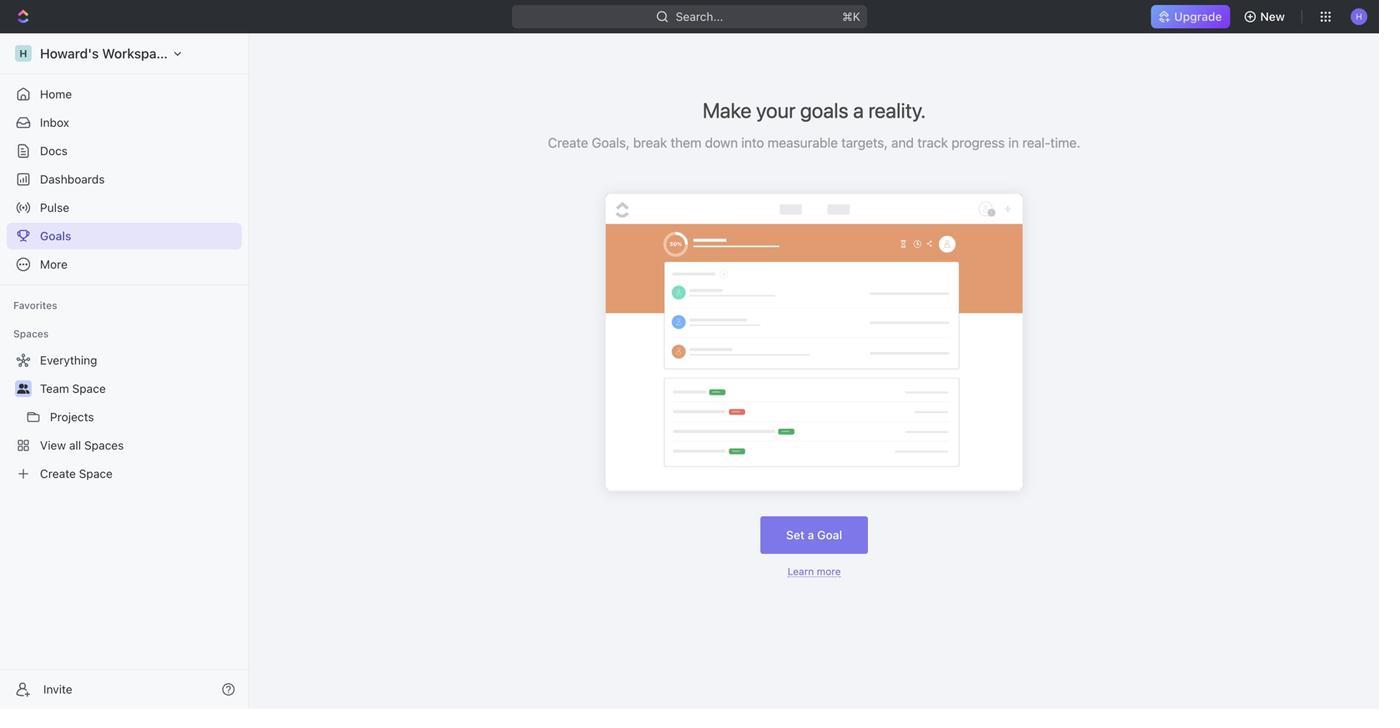 Task type: describe. For each thing, give the bounding box(es) containing it.
create space
[[40, 467, 113, 481]]

upgrade
[[1175, 10, 1223, 23]]

invite
[[43, 682, 72, 696]]

break
[[633, 135, 667, 151]]

h inside h dropdown button
[[1357, 12, 1363, 21]]

everything
[[40, 353, 97, 367]]

workspace
[[102, 45, 171, 61]]

view all spaces
[[40, 438, 124, 452]]

0 vertical spatial a
[[854, 98, 864, 123]]

team space link
[[40, 375, 239, 402]]

view
[[40, 438, 66, 452]]

spaces inside tree
[[84, 438, 124, 452]]

home link
[[7, 81, 242, 108]]

⌘k
[[843, 10, 861, 23]]

create for create goals, break them down into measurable targets, and track progress in real-time.
[[548, 135, 589, 151]]

make your goals a reality.
[[703, 98, 926, 123]]

targets,
[[842, 135, 888, 151]]

docs
[[40, 144, 68, 158]]

sidebar navigation
[[0, 33, 253, 709]]

h inside howard's workspace, , element
[[19, 48, 27, 59]]

inbox
[[40, 116, 69, 129]]

and
[[892, 135, 914, 151]]

view all spaces link
[[7, 432, 239, 459]]

howard's workspace, , element
[[15, 45, 32, 62]]

favorites
[[13, 299, 57, 311]]

set
[[787, 528, 805, 542]]

h button
[[1346, 3, 1373, 30]]

dashboards
[[40, 172, 105, 186]]

goals
[[801, 98, 849, 123]]

learn
[[788, 566, 814, 577]]

goals link
[[7, 223, 242, 249]]

projects
[[50, 410, 94, 424]]

all
[[69, 438, 81, 452]]

team
[[40, 382, 69, 395]]

pulse link
[[7, 194, 242, 221]]

goals
[[40, 229, 71, 243]]

space for create space
[[79, 467, 113, 481]]



Task type: locate. For each thing, give the bounding box(es) containing it.
howard's workspace
[[40, 45, 171, 61]]

create
[[548, 135, 589, 151], [40, 467, 76, 481]]

1 horizontal spatial create
[[548, 135, 589, 151]]

more button
[[7, 251, 242, 278]]

reality.
[[869, 98, 926, 123]]

goals,
[[592, 135, 630, 151]]

1 vertical spatial h
[[19, 48, 27, 59]]

track
[[918, 135, 949, 151]]

make
[[703, 98, 752, 123]]

spaces down favorites
[[13, 328, 49, 340]]

tree
[[7, 347, 242, 487]]

tree inside sidebar navigation
[[7, 347, 242, 487]]

new
[[1261, 10, 1286, 23]]

create inside tree
[[40, 467, 76, 481]]

1 horizontal spatial spaces
[[84, 438, 124, 452]]

a up targets,
[[854, 98, 864, 123]]

1 vertical spatial a
[[808, 528, 815, 542]]

a
[[854, 98, 864, 123], [808, 528, 815, 542]]

space down view all spaces
[[79, 467, 113, 481]]

spaces right all
[[84, 438, 124, 452]]

space for team space
[[72, 382, 106, 395]]

tree containing everything
[[7, 347, 242, 487]]

progress
[[952, 135, 1005, 151]]

everything link
[[7, 347, 239, 374]]

1 vertical spatial create
[[40, 467, 76, 481]]

howard's
[[40, 45, 99, 61]]

create down the view
[[40, 467, 76, 481]]

your
[[757, 98, 796, 123]]

dashboards link
[[7, 166, 242, 193]]

time.
[[1051, 135, 1081, 151]]

projects link
[[50, 404, 239, 430]]

measurable
[[768, 135, 838, 151]]

them
[[671, 135, 702, 151]]

0 vertical spatial create
[[548, 135, 589, 151]]

1 vertical spatial spaces
[[84, 438, 124, 452]]

0 horizontal spatial spaces
[[13, 328, 49, 340]]

upgrade link
[[1152, 5, 1231, 28]]

home
[[40, 87, 72, 101]]

down
[[705, 135, 738, 151]]

create for create space
[[40, 467, 76, 481]]

0 horizontal spatial a
[[808, 528, 815, 542]]

favorites button
[[7, 295, 64, 315]]

0 vertical spatial spaces
[[13, 328, 49, 340]]

0 vertical spatial space
[[72, 382, 106, 395]]

learn more
[[788, 566, 841, 577]]

1 horizontal spatial h
[[1357, 12, 1363, 21]]

a right set
[[808, 528, 815, 542]]

team space
[[40, 382, 106, 395]]

new button
[[1238, 3, 1296, 30]]

pulse
[[40, 201, 69, 214]]

1 vertical spatial space
[[79, 467, 113, 481]]

into
[[742, 135, 764, 151]]

spaces
[[13, 328, 49, 340], [84, 438, 124, 452]]

real-
[[1023, 135, 1051, 151]]

more
[[817, 566, 841, 577]]

search...
[[676, 10, 724, 23]]

inbox link
[[7, 109, 242, 136]]

0 vertical spatial h
[[1357, 12, 1363, 21]]

space
[[72, 382, 106, 395], [79, 467, 113, 481]]

create left goals, on the left top of the page
[[548, 135, 589, 151]]

more
[[40, 257, 68, 271]]

create goals, break them down into measurable targets, and track progress in real-time.
[[548, 135, 1081, 151]]

learn more link
[[788, 566, 841, 577]]

space up projects
[[72, 382, 106, 395]]

0 horizontal spatial create
[[40, 467, 76, 481]]

user group image
[[17, 384, 30, 394]]

0 horizontal spatial h
[[19, 48, 27, 59]]

1 horizontal spatial a
[[854, 98, 864, 123]]

create space link
[[7, 460, 239, 487]]

h
[[1357, 12, 1363, 21], [19, 48, 27, 59]]

in
[[1009, 135, 1019, 151]]

docs link
[[7, 138, 242, 164]]

set a goal
[[787, 528, 843, 542]]

goal
[[818, 528, 843, 542]]



Task type: vqa. For each thing, say whether or not it's contained in the screenshot.
2-
no



